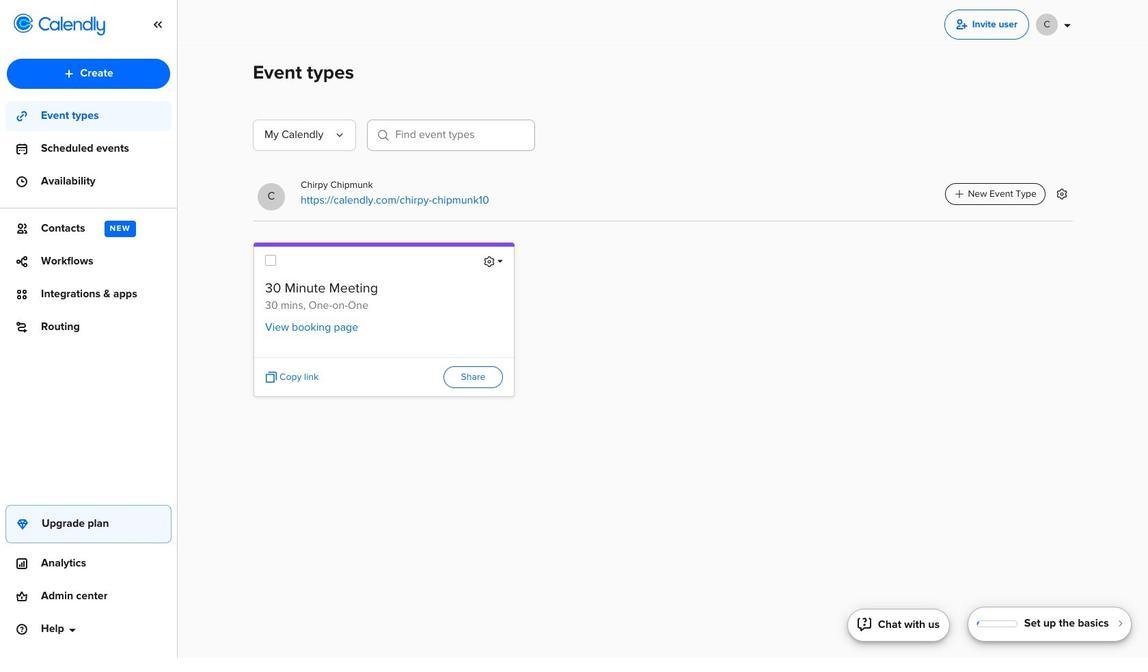 Task type: vqa. For each thing, say whether or not it's contained in the screenshot.
first To text field from the bottom
no



Task type: describe. For each thing, give the bounding box(es) containing it.
Find event types field
[[367, 120, 536, 151]]

calendly image
[[38, 16, 105, 36]]



Task type: locate. For each thing, give the bounding box(es) containing it.
main navigation element
[[0, 0, 178, 658]]

None search field
[[367, 120, 536, 157]]



